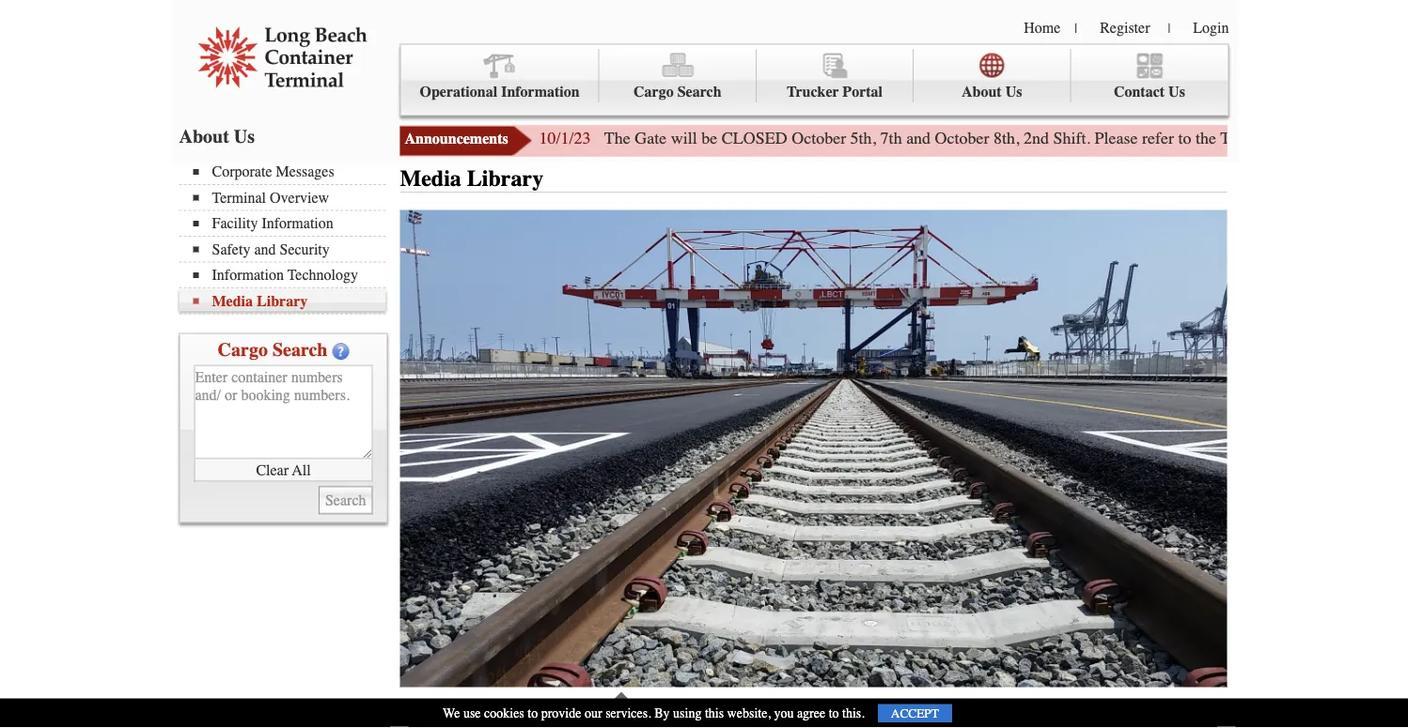 Task type: locate. For each thing, give the bounding box(es) containing it.
october left 8th,
[[935, 129, 989, 148]]

cargo search link
[[599, 49, 757, 102]]

us
[[1005, 83, 1022, 101], [1168, 83, 1185, 101], [234, 125, 255, 147]]

library down information technology link
[[257, 292, 308, 310]]

corporate messages terminal overview facility information safety and security information technology media library
[[212, 163, 358, 310]]

Enter container numbers and/ or booking numbers.  text field
[[194, 365, 373, 459]]

1 | from the left
[[1075, 21, 1077, 36]]

1 horizontal spatial cargo search
[[634, 83, 721, 101]]

0 horizontal spatial about
[[179, 125, 229, 147]]

search
[[677, 83, 721, 101], [272, 339, 327, 360]]

security
[[280, 241, 330, 258]]

us inside contact us link
[[1168, 83, 1185, 101]]

1 horizontal spatial october
[[935, 129, 989, 148]]

clear all
[[256, 461, 311, 479]]

cargo search down media library link
[[218, 339, 327, 360]]

and right 7th
[[906, 129, 931, 148]]

this
[[705, 706, 724, 721]]

None submit
[[319, 486, 373, 515]]

accept button
[[878, 704, 952, 723]]

1 horizontal spatial media
[[400, 166, 461, 192]]

october
[[792, 129, 846, 148], [935, 129, 989, 148]]

0 vertical spatial menu bar
[[400, 44, 1229, 116]]

facility information link
[[193, 215, 386, 232]]

about us link
[[914, 49, 1071, 102]]

gate right truck on the right of the page
[[1264, 129, 1296, 148]]

information technology link
[[193, 266, 386, 284]]

0 horizontal spatial and
[[254, 241, 276, 258]]

1 vertical spatial menu bar
[[179, 161, 395, 314]]

10/1/23 the gate will be closed october 5th, 7th and october 8th, 2nd shift. please refer to the truck gate hours web page
[[539, 129, 1408, 148]]

about us up corporate
[[179, 125, 255, 147]]

and right safety
[[254, 241, 276, 258]]

media library link
[[193, 292, 386, 310]]

agree
[[797, 706, 825, 721]]

0 horizontal spatial library
[[257, 292, 308, 310]]

information
[[501, 83, 580, 101], [262, 215, 333, 232], [212, 266, 284, 284]]

0 horizontal spatial october
[[792, 129, 846, 148]]

1 horizontal spatial gate
[[1264, 129, 1296, 148]]

menu bar
[[400, 44, 1229, 116], [179, 161, 395, 314]]

about up corporate
[[179, 125, 229, 147]]

1 horizontal spatial us
[[1005, 83, 1022, 101]]

1 vertical spatial information
[[262, 215, 333, 232]]

0 vertical spatial cargo
[[634, 83, 674, 101]]

library
[[467, 166, 543, 192], [257, 292, 308, 310]]

1 vertical spatial search
[[272, 339, 327, 360]]

cookies
[[484, 706, 524, 721]]

use
[[463, 706, 481, 721]]

us up 8th,
[[1005, 83, 1022, 101]]

2 gate from the left
[[1264, 129, 1296, 148]]

hours
[[1300, 129, 1342, 148]]

our
[[585, 706, 602, 721]]

0 vertical spatial search
[[677, 83, 721, 101]]

accept
[[891, 706, 939, 721]]

cargo up will
[[634, 83, 674, 101]]

cargo down media library link
[[218, 339, 268, 360]]

about us
[[961, 83, 1022, 101], [179, 125, 255, 147]]

cargo search up will
[[634, 83, 721, 101]]

0 vertical spatial media
[[400, 166, 461, 192]]

media down safety
[[212, 292, 253, 310]]

facility
[[212, 215, 258, 232]]

0 horizontal spatial to
[[528, 706, 538, 721]]

about
[[961, 83, 1002, 101], [179, 125, 229, 147]]

provide
[[541, 706, 581, 721]]

1 horizontal spatial and
[[906, 129, 931, 148]]

0 horizontal spatial menu bar
[[179, 161, 395, 314]]

announcements
[[405, 130, 508, 148]]

technology
[[287, 266, 358, 284]]

information down overview
[[262, 215, 333, 232]]

1 vertical spatial cargo search
[[218, 339, 327, 360]]

| left login
[[1168, 21, 1170, 36]]

operational
[[420, 83, 497, 101]]

0 horizontal spatial cargo
[[218, 339, 268, 360]]

0 horizontal spatial media
[[212, 292, 253, 310]]

0 horizontal spatial about us
[[179, 125, 255, 147]]

1 vertical spatial media
[[212, 292, 253, 310]]

1 horizontal spatial search
[[677, 83, 721, 101]]

| right home link
[[1075, 21, 1077, 36]]

cargo
[[634, 83, 674, 101], [218, 339, 268, 360]]

1 horizontal spatial about us
[[961, 83, 1022, 101]]

search up be on the top of page
[[677, 83, 721, 101]]

information up the 10/1/23
[[501, 83, 580, 101]]

search down media library link
[[272, 339, 327, 360]]

0 vertical spatial information
[[501, 83, 580, 101]]

about up 10/1/23 the gate will be closed october 5th, 7th and october 8th, 2nd shift. please refer to the truck gate hours web page
[[961, 83, 1002, 101]]

1 horizontal spatial about
[[961, 83, 1002, 101]]

trucker portal link
[[757, 49, 914, 102]]

home
[[1024, 19, 1061, 36]]

gate
[[635, 129, 667, 148], [1264, 129, 1296, 148]]

about inside menu bar
[[961, 83, 1002, 101]]

media
[[400, 166, 461, 192], [212, 292, 253, 310]]

refer
[[1142, 129, 1174, 148]]

to
[[1178, 129, 1191, 148], [528, 706, 538, 721], [829, 706, 839, 721]]

to right cookies
[[528, 706, 538, 721]]

october left 5th,
[[792, 129, 846, 148]]

2 horizontal spatial us
[[1168, 83, 1185, 101]]

1 october from the left
[[792, 129, 846, 148]]

gate right the
[[635, 129, 667, 148]]

1 horizontal spatial library
[[467, 166, 543, 192]]

0 horizontal spatial gate
[[635, 129, 667, 148]]

us right the contact
[[1168, 83, 1185, 101]]

about us up 8th,
[[961, 83, 1022, 101]]

corporate
[[212, 163, 272, 180]]

0 vertical spatial about us
[[961, 83, 1022, 101]]

overview
[[270, 189, 329, 206]]

us up corporate
[[234, 125, 255, 147]]

to left the
[[1178, 129, 1191, 148]]

us inside about us link
[[1005, 83, 1022, 101]]

home link
[[1024, 19, 1061, 36]]

0 horizontal spatial |
[[1075, 21, 1077, 36]]

information down safety
[[212, 266, 284, 284]]

0 vertical spatial about
[[961, 83, 1002, 101]]

and
[[906, 129, 931, 148], [254, 241, 276, 258]]

7th
[[880, 129, 902, 148]]

1 vertical spatial and
[[254, 241, 276, 258]]

login
[[1193, 19, 1229, 36]]

page
[[1378, 129, 1408, 148]]

1 horizontal spatial |
[[1168, 21, 1170, 36]]

media down announcements
[[400, 166, 461, 192]]

cargo search
[[634, 83, 721, 101], [218, 339, 327, 360]]

library down announcements
[[467, 166, 543, 192]]

clear all button
[[194, 459, 373, 482]]

to left this.
[[829, 706, 839, 721]]

1 vertical spatial library
[[257, 292, 308, 310]]

|
[[1075, 21, 1077, 36], [1168, 21, 1170, 36]]

shift.
[[1053, 129, 1090, 148]]

trucker
[[787, 83, 839, 101]]

0 horizontal spatial cargo search
[[218, 339, 327, 360]]

1 gate from the left
[[635, 129, 667, 148]]

us for contact us link
[[1168, 83, 1185, 101]]

login link
[[1193, 19, 1229, 36]]

corporate messages link
[[193, 163, 386, 180]]

menu bar containing corporate messages
[[179, 161, 395, 314]]

1 horizontal spatial menu bar
[[400, 44, 1229, 116]]

web
[[1346, 129, 1374, 148]]



Task type: vqa. For each thing, say whether or not it's contained in the screenshot.
the right "Beach"
no



Task type: describe. For each thing, give the bounding box(es) containing it.
this.
[[842, 706, 865, 721]]

5th,
[[850, 129, 876, 148]]

contact us
[[1114, 83, 1185, 101]]

register
[[1100, 19, 1150, 36]]

search inside menu bar
[[677, 83, 721, 101]]

truck
[[1220, 129, 1260, 148]]

1 vertical spatial cargo
[[218, 339, 268, 360]]

0 vertical spatial library
[[467, 166, 543, 192]]

media inside corporate messages terminal overview facility information safety and security information technology media library
[[212, 292, 253, 310]]

library inside corporate messages terminal overview facility information safety and security information technology media library
[[257, 292, 308, 310]]

0 horizontal spatial search
[[272, 339, 327, 360]]

you
[[774, 706, 794, 721]]

10/1/23
[[539, 129, 591, 148]]

the
[[1196, 129, 1216, 148]]

2nd
[[1024, 129, 1049, 148]]

safety and security link
[[193, 241, 386, 258]]

1 horizontal spatial to
[[829, 706, 839, 721]]

0 vertical spatial cargo search
[[634, 83, 721, 101]]

contact
[[1114, 83, 1165, 101]]

using
[[673, 706, 702, 721]]

menu bar containing operational information
[[400, 44, 1229, 116]]

terminal overview link
[[193, 189, 386, 206]]

0 vertical spatial and
[[906, 129, 931, 148]]

trucker portal
[[787, 83, 883, 101]]

please
[[1095, 129, 1138, 148]]

1 horizontal spatial cargo
[[634, 83, 674, 101]]

we use cookies to provide our services. by using this website, you agree to this.
[[443, 706, 865, 721]]

messages
[[276, 163, 334, 180]]

8th,
[[994, 129, 1019, 148]]

will
[[671, 129, 697, 148]]

contact us link
[[1071, 49, 1228, 102]]

us for about us link
[[1005, 83, 1022, 101]]

services.
[[605, 706, 651, 721]]

portal
[[843, 83, 883, 101]]

1 vertical spatial about us
[[179, 125, 255, 147]]

2 october from the left
[[935, 129, 989, 148]]

be
[[701, 129, 717, 148]]

2 horizontal spatial to
[[1178, 129, 1191, 148]]

register link
[[1100, 19, 1150, 36]]

and inside corporate messages terminal overview facility information safety and security information technology media library
[[254, 241, 276, 258]]

operational information link
[[401, 49, 599, 102]]

website,
[[727, 706, 771, 721]]

terminal
[[212, 189, 266, 206]]

1 vertical spatial about
[[179, 125, 229, 147]]

we
[[443, 706, 460, 721]]

the
[[604, 129, 630, 148]]

closed
[[722, 129, 787, 148]]

0 horizontal spatial us
[[234, 125, 255, 147]]

by
[[654, 706, 670, 721]]

all
[[292, 461, 311, 479]]

2 vertical spatial information
[[212, 266, 284, 284]]

operational information
[[420, 83, 580, 101]]

clear
[[256, 461, 289, 479]]

media library
[[400, 166, 543, 192]]

2 | from the left
[[1168, 21, 1170, 36]]

safety
[[212, 241, 250, 258]]



